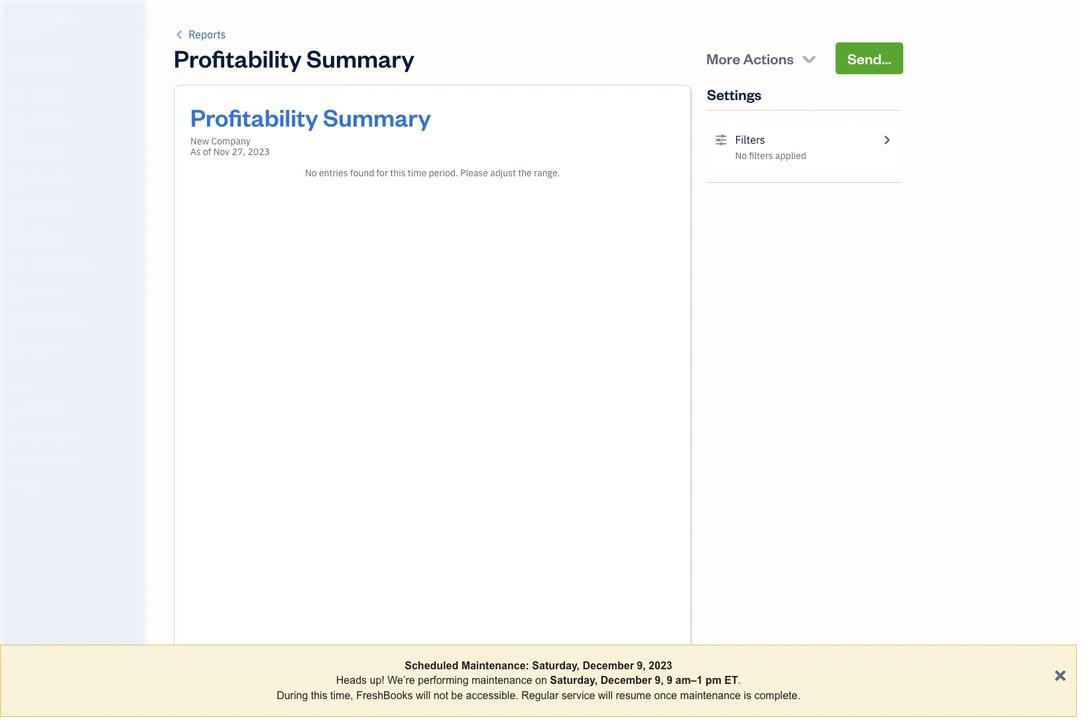 Task type: vqa. For each thing, say whether or not it's contained in the screenshot.
Bank Connections link
yes



Task type: locate. For each thing, give the bounding box(es) containing it.
1 horizontal spatial will
[[598, 690, 613, 702]]

maintenance
[[472, 676, 532, 687], [680, 690, 741, 702]]

more actions
[[706, 49, 794, 68]]

0 horizontal spatial maintenance
[[472, 676, 532, 687]]

settings down more
[[707, 85, 762, 103]]

is
[[744, 690, 752, 702]]

maintenance down pm
[[680, 690, 741, 702]]

0 horizontal spatial no
[[305, 167, 317, 179]]

no left entries
[[305, 167, 317, 179]]

2023 inside the profitability summary new company as of nov 27, 2023
[[248, 146, 270, 158]]

saturday, up on
[[532, 661, 580, 672]]

filters
[[749, 150, 773, 162]]

maintenance:
[[461, 661, 529, 672]]

9,
[[637, 661, 646, 672], [655, 676, 664, 687]]

1 vertical spatial this
[[311, 690, 327, 702]]

for
[[377, 167, 388, 179]]

team members
[[10, 406, 68, 417]]

items and services
[[10, 431, 80, 441]]

1 vertical spatial settings
[[10, 480, 40, 490]]

new inside new company owner
[[11, 12, 30, 25]]

0 vertical spatial this
[[390, 167, 406, 179]]

filters
[[735, 133, 765, 147]]

0 vertical spatial profitability
[[174, 42, 302, 74]]

regular
[[522, 690, 559, 702]]

period.
[[429, 167, 458, 179]]

2 will from the left
[[598, 690, 613, 702]]

0 horizontal spatial company
[[32, 12, 75, 25]]

company up owner
[[32, 12, 75, 25]]

2023
[[248, 146, 270, 158], [649, 661, 672, 672]]

0 horizontal spatial 9,
[[637, 661, 646, 672]]

saturday, up service
[[550, 676, 598, 687]]

chevronleft image
[[174, 27, 186, 42]]

1 vertical spatial no
[[305, 167, 317, 179]]

0 vertical spatial 9,
[[637, 661, 646, 672]]

chevronright image
[[881, 132, 893, 148]]

settings down bank
[[10, 480, 40, 490]]

this
[[390, 167, 406, 179], [311, 690, 327, 702]]

9, up resume
[[637, 661, 646, 672]]

1 vertical spatial december
[[601, 676, 652, 687]]

0 horizontal spatial settings
[[10, 480, 40, 490]]

et
[[725, 676, 738, 687]]

1 vertical spatial new
[[190, 135, 209, 147]]

no
[[735, 150, 747, 162], [305, 167, 317, 179]]

2023 right 27,
[[248, 146, 270, 158]]

1 horizontal spatial this
[[390, 167, 406, 179]]

0 horizontal spatial will
[[416, 690, 431, 702]]

profitability up 27,
[[190, 102, 318, 133]]

no entries found for this time period. please adjust the range.
[[305, 167, 560, 179]]

1 horizontal spatial 2023
[[649, 661, 672, 672]]

more
[[706, 49, 740, 68]]

0 vertical spatial new
[[11, 12, 30, 25]]

pm
[[706, 676, 722, 687]]

9, left 9
[[655, 676, 664, 687]]

invoice image
[[9, 145, 25, 158]]

9
[[667, 676, 673, 687]]

new up owner
[[11, 12, 30, 25]]

new
[[11, 12, 30, 25], [190, 135, 209, 147]]

0 vertical spatial company
[[32, 12, 75, 25]]

0 vertical spatial settings
[[707, 85, 762, 103]]

this left "time,"
[[311, 690, 327, 702]]

2023 up 9
[[649, 661, 672, 672]]

profitability down reports
[[174, 42, 302, 74]]

nov
[[213, 146, 230, 158]]

company
[[32, 12, 75, 25], [211, 135, 251, 147]]

1 vertical spatial company
[[211, 135, 251, 147]]

scheduled
[[405, 661, 459, 672]]

1 vertical spatial 9,
[[655, 676, 664, 687]]

expense image
[[9, 202, 25, 215]]

this inside scheduled maintenance: saturday, december 9, 2023 heads up! we're performing maintenance on saturday, december 9, 9 am–1 pm et . during this time, freshbooks will not be accessible. regular service will resume once maintenance is complete.
[[311, 690, 327, 702]]

saturday,
[[532, 661, 580, 672], [550, 676, 598, 687]]

0 horizontal spatial 2023
[[248, 146, 270, 158]]

performing
[[418, 676, 469, 687]]

report image
[[9, 344, 25, 358]]

1 vertical spatial saturday,
[[550, 676, 598, 687]]

of
[[203, 146, 211, 158]]

.
[[738, 676, 741, 687]]

1 vertical spatial maintenance
[[680, 690, 741, 702]]

1 horizontal spatial company
[[211, 135, 251, 147]]

dashboard image
[[9, 59, 25, 72]]

will left not
[[416, 690, 431, 702]]

1 horizontal spatial new
[[190, 135, 209, 147]]

freshbooks
[[356, 690, 413, 702]]

summary
[[307, 42, 415, 74], [323, 102, 431, 133]]

will
[[416, 690, 431, 702], [598, 690, 613, 702]]

company right "of"
[[211, 135, 251, 147]]

0 vertical spatial no
[[735, 150, 747, 162]]

this right "for"
[[390, 167, 406, 179]]

profitability for profitability summary
[[174, 42, 302, 74]]

1 vertical spatial profitability
[[190, 102, 318, 133]]

1 vertical spatial 2023
[[649, 661, 672, 672]]

0 horizontal spatial new
[[11, 12, 30, 25]]

no for no entries found for this time period. please adjust the range.
[[305, 167, 317, 179]]

0 vertical spatial summary
[[307, 42, 415, 74]]

apps
[[10, 381, 30, 392]]

december
[[583, 661, 634, 672], [601, 676, 652, 687]]

not
[[434, 690, 448, 702]]

new inside the profitability summary new company as of nov 27, 2023
[[190, 135, 209, 147]]

0 horizontal spatial this
[[311, 690, 327, 702]]

will right service
[[598, 690, 613, 702]]

new left 'nov'
[[190, 135, 209, 147]]

no down filters
[[735, 150, 747, 162]]

×
[[1054, 662, 1067, 686]]

apps link
[[3, 375, 142, 399]]

profitability inside the profitability summary new company as of nov 27, 2023
[[190, 102, 318, 133]]

0 vertical spatial saturday,
[[532, 661, 580, 672]]

1 horizontal spatial maintenance
[[680, 690, 741, 702]]

0 vertical spatial 2023
[[248, 146, 270, 158]]

maintenance down maintenance:
[[472, 676, 532, 687]]

summary inside the profitability summary new company as of nov 27, 2023
[[323, 102, 431, 133]]

1 horizontal spatial no
[[735, 150, 747, 162]]

team members link
[[3, 400, 142, 423]]

bank connections link
[[3, 449, 142, 472]]

send…
[[848, 49, 892, 68]]

owner
[[11, 27, 37, 37]]

settings
[[707, 85, 762, 103], [10, 480, 40, 490]]

more actions button
[[695, 42, 830, 74]]

resume
[[616, 690, 651, 702]]

estimate image
[[9, 116, 25, 129]]

profitability
[[174, 42, 302, 74], [190, 102, 318, 133]]

1 vertical spatial summary
[[323, 102, 431, 133]]



Task type: describe. For each thing, give the bounding box(es) containing it.
time,
[[330, 690, 353, 702]]

services
[[48, 431, 80, 441]]

heads
[[336, 676, 367, 687]]

members
[[33, 406, 68, 417]]

settings image
[[715, 132, 727, 148]]

send… button
[[836, 42, 904, 74]]

no filters applied
[[735, 150, 807, 162]]

profitability summary
[[174, 42, 415, 74]]

up!
[[370, 676, 385, 687]]

reports button
[[174, 27, 226, 42]]

scheduled maintenance: saturday, december 9, 2023 heads up! we're performing maintenance on saturday, december 9, 9 am–1 pm et . during this time, freshbooks will not be accessible. regular service will resume once maintenance is complete.
[[277, 661, 801, 702]]

on
[[535, 676, 547, 687]]

new company owner
[[11, 12, 75, 37]]

items and services link
[[3, 425, 142, 448]]

adjust
[[490, 167, 516, 179]]

team
[[10, 406, 31, 417]]

be
[[451, 690, 463, 702]]

× button
[[1054, 662, 1067, 686]]

found
[[350, 167, 374, 179]]

bank
[[10, 455, 29, 466]]

× dialog
[[0, 645, 1077, 718]]

money image
[[9, 287, 25, 301]]

items
[[10, 431, 30, 441]]

company inside new company owner
[[32, 12, 75, 25]]

payment image
[[9, 173, 25, 186]]

company inside the profitability summary new company as of nov 27, 2023
[[211, 135, 251, 147]]

reports
[[189, 28, 226, 41]]

time
[[408, 167, 427, 179]]

timer image
[[9, 259, 25, 272]]

applied
[[775, 150, 807, 162]]

as
[[190, 146, 201, 158]]

client image
[[9, 88, 25, 101]]

chevrondown image
[[800, 49, 819, 68]]

2023 inside scheduled maintenance: saturday, december 9, 2023 heads up! we're performing maintenance on saturday, december 9, 9 am–1 pm et . during this time, freshbooks will not be accessible. regular service will resume once maintenance is complete.
[[649, 661, 672, 672]]

entries
[[319, 167, 348, 179]]

and
[[32, 431, 46, 441]]

once
[[654, 690, 677, 702]]

chart image
[[9, 316, 25, 329]]

0 vertical spatial maintenance
[[472, 676, 532, 687]]

main element
[[0, 0, 179, 718]]

the
[[518, 167, 532, 179]]

27,
[[232, 146, 246, 158]]

profitability for profitability summary new company as of nov 27, 2023
[[190, 102, 318, 133]]

no for no filters applied
[[735, 150, 747, 162]]

0 vertical spatial december
[[583, 661, 634, 672]]

connections
[[31, 455, 78, 466]]

summary for profitability summary
[[307, 42, 415, 74]]

1 horizontal spatial 9,
[[655, 676, 664, 687]]

1 horizontal spatial settings
[[707, 85, 762, 103]]

1 will from the left
[[416, 690, 431, 702]]

we're
[[388, 676, 415, 687]]

please
[[460, 167, 488, 179]]

settings link
[[3, 474, 142, 497]]

summary for profitability summary new company as of nov 27, 2023
[[323, 102, 431, 133]]

actions
[[743, 49, 794, 68]]

bank connections
[[10, 455, 78, 466]]

during
[[277, 690, 308, 702]]

complete.
[[755, 690, 801, 702]]

settings inside main element
[[10, 480, 40, 490]]

profitability summary new company as of nov 27, 2023
[[190, 102, 431, 158]]

range.
[[534, 167, 560, 179]]

service
[[562, 690, 595, 702]]

accessible.
[[466, 690, 519, 702]]

am–1
[[676, 676, 703, 687]]

project image
[[9, 230, 25, 243]]



